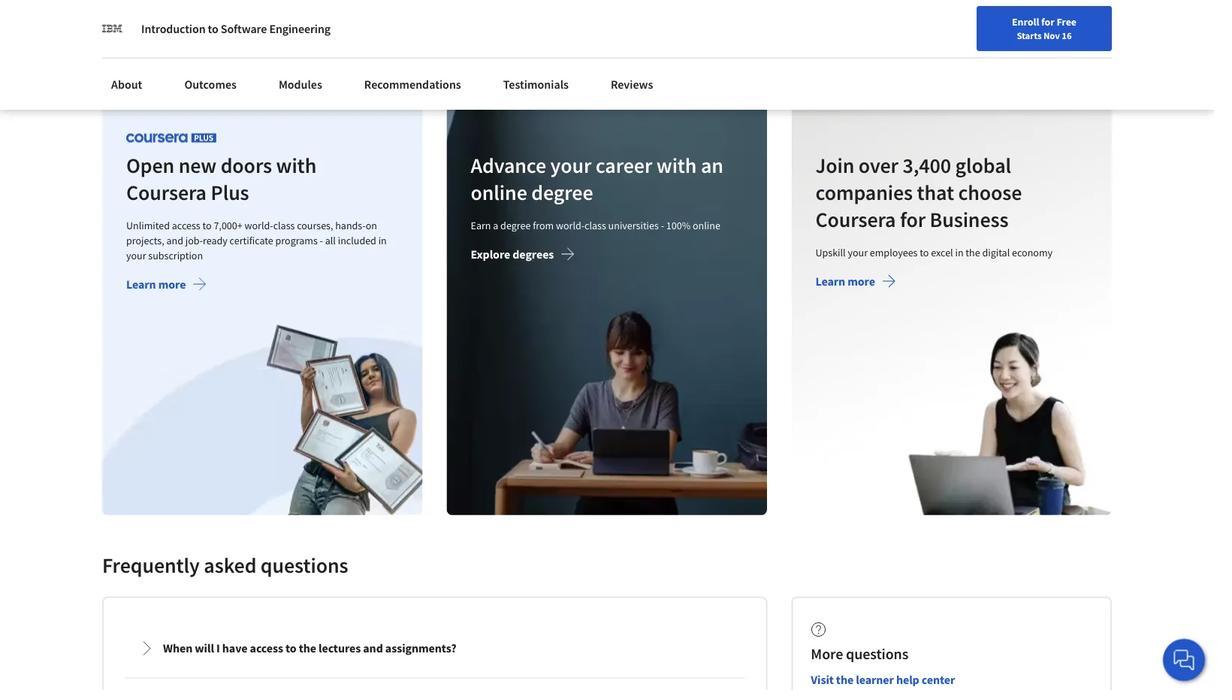 Task type: vqa. For each thing, say whether or not it's contained in the screenshot.
first group from the bottom of the page
no



Task type: describe. For each thing, give the bounding box(es) containing it.
16
[[1062, 29, 1073, 41]]

nov
[[1044, 29, 1061, 41]]

hands-
[[335, 218, 366, 232]]

doors
[[221, 152, 272, 178]]

programs
[[276, 233, 318, 247]]

2023
[[153, 26, 174, 39]]

min
[[914, 44, 932, 57]]

when
[[163, 641, 193, 656]]

learner
[[856, 672, 894, 687]]

outcomes link
[[175, 68, 246, 101]]

access inside "dropdown button"
[[250, 641, 283, 656]]

1 vertical spatial degree
[[501, 218, 531, 232]]

for inside enroll for free starts nov 16
[[1042, 15, 1055, 29]]

3 article from the left
[[619, 44, 648, 57]]

the for to
[[299, 641, 316, 656]]

testimonials
[[504, 77, 569, 92]]

chat with us image
[[1173, 648, 1197, 672]]

software
[[221, 21, 267, 36]]

visit
[[811, 672, 834, 687]]

coursera inside open new doors with coursera plus
[[126, 179, 207, 205]]

collapsed list
[[122, 622, 748, 690]]

earn
[[471, 218, 491, 232]]

recommendations
[[365, 77, 461, 92]]

modules link
[[270, 68, 331, 101]]

coursera image
[[18, 12, 114, 36]]

modules
[[279, 77, 322, 92]]

testimonials link
[[494, 68, 578, 101]]

online inside advance your career with an online degree
[[471, 179, 528, 205]]

your for upskill
[[848, 245, 868, 259]]

when will i have access to the lectures and assignments?
[[163, 641, 457, 656]]

with for doors
[[276, 152, 317, 178]]

0 horizontal spatial learn more link
[[126, 277, 207, 295]]

about link
[[102, 68, 151, 101]]

to left excel
[[920, 245, 929, 259]]

unlimited access to 7,000+ world-class courses, hands-on projects, and job-ready certificate programs - all included in your subscription
[[126, 218, 387, 262]]

choose
[[959, 179, 1023, 205]]

learn more for rightmost learn more link
[[816, 274, 876, 289]]

engineering
[[269, 21, 331, 36]]

that
[[917, 179, 955, 205]]

asked
[[204, 552, 257, 578]]

explore degrees
[[471, 246, 554, 262]]

reviews
[[611, 77, 654, 92]]

certificate
[[230, 233, 273, 247]]

on
[[366, 218, 377, 232]]

from
[[533, 218, 554, 232]]

plus
[[211, 179, 249, 205]]

1 article link from the left
[[355, 0, 595, 67]]

introduction
[[141, 21, 206, 36]]

frequently
[[102, 552, 200, 578]]

starts
[[1017, 29, 1042, 41]]

·
[[902, 44, 905, 57]]

outcomes
[[184, 77, 237, 92]]

2 vertical spatial the
[[837, 672, 854, 687]]

projects,
[[126, 233, 164, 247]]

more for the left learn more link
[[158, 277, 186, 292]]

subscription
[[148, 248, 203, 262]]

when will i have access to the lectures and assignments? button
[[127, 627, 743, 669]]

degree inside advance your career with an online degree
[[532, 179, 594, 205]]

read
[[934, 44, 953, 57]]

access inside unlimited access to 7,000+ world-class courses, hands-on projects, and job-ready certificate programs - all included in your subscription
[[172, 218, 201, 232]]

global
[[956, 152, 1012, 178]]

0 horizontal spatial learn
[[126, 277, 156, 292]]

job-
[[185, 233, 203, 247]]

career
[[596, 152, 653, 178]]

6
[[907, 44, 912, 57]]

included
[[338, 233, 377, 247]]

explore
[[471, 246, 511, 262]]

visit the learner help center
[[811, 672, 956, 687]]

more for rightmost learn more link
[[848, 274, 876, 289]]

enroll
[[1013, 15, 1040, 29]]

1 horizontal spatial learn
[[816, 274, 846, 289]]

coursera inside join over 3,400 global companies that choose coursera for business
[[816, 206, 896, 232]]

show notifications image
[[1012, 19, 1030, 37]]

open
[[126, 152, 175, 178]]

courses,
[[297, 218, 333, 232]]

0 vertical spatial questions
[[261, 552, 349, 578]]

world- for 7,000+
[[245, 218, 273, 232]]

excel
[[931, 245, 954, 259]]

coursera plus image
[[126, 133, 217, 143]]

universities
[[609, 218, 659, 232]]

digital
[[983, 245, 1010, 259]]



Task type: locate. For each thing, give the bounding box(es) containing it.
1 horizontal spatial coursera
[[816, 206, 896, 232]]

0 horizontal spatial for
[[900, 206, 926, 232]]

1 horizontal spatial and
[[363, 641, 383, 656]]

1 horizontal spatial class
[[585, 218, 607, 232]]

center
[[922, 672, 956, 687]]

questions up "learner"
[[847, 644, 909, 663]]

to inside unlimited access to 7,000+ world-class courses, hands-on projects, and job-ready certificate programs - all included in your subscription
[[203, 218, 212, 232]]

0 horizontal spatial coursera
[[126, 179, 207, 205]]

0 vertical spatial for
[[1042, 15, 1055, 29]]

your down projects,
[[126, 248, 146, 262]]

an
[[701, 152, 724, 178]]

join
[[816, 152, 855, 178]]

new
[[179, 152, 217, 178]]

learn more down upskill
[[816, 274, 876, 289]]

1 vertical spatial coursera
[[816, 206, 896, 232]]

article up recommendations
[[367, 44, 395, 57]]

for down that
[[900, 206, 926, 232]]

the
[[966, 245, 981, 259], [299, 641, 316, 656], [837, 672, 854, 687]]

learn more down the subscription
[[126, 277, 186, 292]]

article
[[114, 44, 143, 57], [367, 44, 395, 57], [619, 44, 648, 57], [872, 44, 900, 57]]

learn down upskill
[[816, 274, 846, 289]]

1 horizontal spatial degree
[[532, 179, 594, 205]]

1 horizontal spatial learn more
[[816, 274, 876, 289]]

for up nov
[[1042, 15, 1055, 29]]

0 vertical spatial and
[[166, 233, 183, 247]]

article down june
[[114, 44, 143, 57]]

recommendations link
[[355, 68, 470, 101]]

1 horizontal spatial access
[[250, 641, 283, 656]]

article · 6 min read
[[872, 44, 953, 57]]

2 class from the left
[[585, 218, 607, 232]]

more
[[848, 274, 876, 289], [158, 277, 186, 292]]

1 with from the left
[[276, 152, 317, 178]]

assignments?
[[386, 641, 457, 656]]

economy
[[1013, 245, 1053, 259]]

unlimited
[[126, 218, 170, 232]]

1 class from the left
[[273, 218, 295, 232]]

-
[[661, 218, 665, 232], [320, 233, 323, 247]]

online right 100%
[[693, 218, 721, 232]]

1 horizontal spatial in
[[956, 245, 964, 259]]

0 horizontal spatial your
[[126, 248, 146, 262]]

2 article from the left
[[367, 44, 395, 57]]

with inside advance your career with an online degree
[[657, 152, 697, 178]]

the left digital
[[966, 245, 981, 259]]

the right visit
[[837, 672, 854, 687]]

None search field
[[214, 9, 575, 39]]

questions right asked
[[261, 552, 349, 578]]

0 horizontal spatial class
[[273, 218, 295, 232]]

degree right a
[[501, 218, 531, 232]]

to left lectures
[[286, 641, 297, 656]]

world- for from
[[556, 218, 585, 232]]

1 vertical spatial online
[[693, 218, 721, 232]]

7,000+
[[214, 218, 243, 232]]

0 vertical spatial the
[[966, 245, 981, 259]]

0 horizontal spatial the
[[299, 641, 316, 656]]

1 horizontal spatial learn more link
[[816, 274, 897, 292]]

coursera down open
[[126, 179, 207, 205]]

- left 100%
[[661, 218, 665, 232]]

0 vertical spatial online
[[471, 179, 528, 205]]

1 horizontal spatial questions
[[847, 644, 909, 663]]

coursera down companies
[[816, 206, 896, 232]]

access
[[172, 218, 201, 232], [250, 641, 283, 656]]

upskill your employees to excel in the digital economy
[[816, 245, 1053, 259]]

with right doors
[[276, 152, 317, 178]]

and inside unlimited access to 7,000+ world-class courses, hands-on projects, and job-ready certificate programs - all included in your subscription
[[166, 233, 183, 247]]

employees
[[870, 245, 918, 259]]

learn more link
[[816, 274, 897, 292], [126, 277, 207, 295]]

degree up from
[[532, 179, 594, 205]]

article up "reviews" link
[[619, 44, 648, 57]]

1 horizontal spatial world-
[[556, 218, 585, 232]]

to
[[208, 21, 219, 36], [203, 218, 212, 232], [920, 245, 929, 259], [286, 641, 297, 656]]

1 vertical spatial access
[[250, 641, 283, 656]]

1 vertical spatial -
[[320, 233, 323, 247]]

article left ·
[[872, 44, 900, 57]]

and up the subscription
[[166, 233, 183, 247]]

companies
[[816, 179, 913, 205]]

0 horizontal spatial online
[[471, 179, 528, 205]]

1 vertical spatial questions
[[847, 644, 909, 663]]

list item
[[125, 678, 745, 690]]

access right have
[[250, 641, 283, 656]]

will
[[195, 641, 214, 656]]

1 vertical spatial the
[[299, 641, 316, 656]]

- left all
[[320, 233, 323, 247]]

business
[[930, 206, 1009, 232]]

0 horizontal spatial in
[[379, 233, 387, 247]]

0 horizontal spatial with
[[276, 152, 317, 178]]

world-
[[245, 218, 273, 232], [556, 218, 585, 232]]

advance
[[471, 152, 547, 178]]

15,
[[138, 26, 151, 39]]

class for courses,
[[273, 218, 295, 232]]

about
[[111, 77, 142, 92]]

frequently asked questions
[[102, 552, 349, 578]]

for
[[1042, 15, 1055, 29], [900, 206, 926, 232]]

0 horizontal spatial world-
[[245, 218, 273, 232]]

0 vertical spatial access
[[172, 218, 201, 232]]

earn a degree from world-class universities - 100% online
[[471, 218, 721, 232]]

1 horizontal spatial the
[[837, 672, 854, 687]]

a
[[493, 218, 499, 232]]

2 horizontal spatial the
[[966, 245, 981, 259]]

and
[[166, 233, 183, 247], [363, 641, 383, 656]]

in right excel
[[956, 245, 964, 259]]

open new doors with coursera plus
[[126, 152, 317, 205]]

1 horizontal spatial your
[[551, 152, 592, 178]]

2 with from the left
[[657, 152, 697, 178]]

0 horizontal spatial and
[[166, 233, 183, 247]]

1 horizontal spatial article link
[[607, 0, 848, 67]]

3,400
[[903, 152, 952, 178]]

and right lectures
[[363, 641, 383, 656]]

have
[[222, 641, 248, 656]]

free
[[1057, 15, 1077, 29]]

0 horizontal spatial more
[[158, 277, 186, 292]]

world- up certificate
[[245, 218, 273, 232]]

1 horizontal spatial more
[[848, 274, 876, 289]]

learn down projects,
[[126, 277, 156, 292]]

learn more link down upskill
[[816, 274, 897, 292]]

list item inside collapsed 'list'
[[125, 678, 745, 690]]

access up job-
[[172, 218, 201, 232]]

2 article link from the left
[[607, 0, 848, 67]]

class left universities
[[585, 218, 607, 232]]

100%
[[667, 218, 691, 232]]

your inside advance your career with an online degree
[[551, 152, 592, 178]]

0 vertical spatial degree
[[532, 179, 594, 205]]

0 horizontal spatial access
[[172, 218, 201, 232]]

0 horizontal spatial learn more
[[126, 277, 186, 292]]

your right upskill
[[848, 245, 868, 259]]

for inside join over 3,400 global companies that choose coursera for business
[[900, 206, 926, 232]]

join over 3,400 global companies that choose coursera for business
[[816, 152, 1023, 232]]

article link
[[355, 0, 595, 67], [607, 0, 848, 67]]

ready
[[203, 233, 228, 247]]

1 horizontal spatial online
[[693, 218, 721, 232]]

more down the employees at right top
[[848, 274, 876, 289]]

1 vertical spatial for
[[900, 206, 926, 232]]

in right included
[[379, 233, 387, 247]]

in inside unlimited access to 7,000+ world-class courses, hands-on projects, and job-ready certificate programs - all included in your subscription
[[379, 233, 387, 247]]

help
[[897, 672, 920, 687]]

more down the subscription
[[158, 277, 186, 292]]

june
[[114, 26, 136, 39]]

0 horizontal spatial -
[[320, 233, 323, 247]]

the left lectures
[[299, 641, 316, 656]]

1 article from the left
[[114, 44, 143, 57]]

more questions
[[811, 644, 909, 663]]

your
[[551, 152, 592, 178], [848, 245, 868, 259], [126, 248, 146, 262]]

over
[[859, 152, 899, 178]]

your for advance
[[551, 152, 592, 178]]

reviews link
[[602, 68, 663, 101]]

enroll for free starts nov 16
[[1013, 15, 1077, 41]]

with left an
[[657, 152, 697, 178]]

introduction to software engineering
[[141, 21, 331, 36]]

with inside open new doors with coursera plus
[[276, 152, 317, 178]]

learn more
[[816, 274, 876, 289], [126, 277, 186, 292]]

learn more for the left learn more link
[[126, 277, 186, 292]]

advance your career with an online degree
[[471, 152, 724, 205]]

your inside unlimited access to 7,000+ world-class courses, hands-on projects, and job-ready certificate programs - all included in your subscription
[[126, 248, 146, 262]]

world- right from
[[556, 218, 585, 232]]

article inside 'june 15, 2023 article'
[[114, 44, 143, 57]]

2 world- from the left
[[556, 218, 585, 232]]

i
[[216, 641, 220, 656]]

explore degrees link
[[471, 246, 575, 265]]

learn
[[816, 274, 846, 289], [126, 277, 156, 292]]

upskill
[[816, 245, 846, 259]]

0 horizontal spatial questions
[[261, 552, 349, 578]]

and inside "dropdown button"
[[363, 641, 383, 656]]

ibm image
[[102, 18, 123, 39]]

lectures
[[319, 641, 361, 656]]

with for career
[[657, 152, 697, 178]]

4 article from the left
[[872, 44, 900, 57]]

june 15, 2023 article
[[114, 26, 174, 57]]

1 vertical spatial and
[[363, 641, 383, 656]]

coursera
[[126, 179, 207, 205], [816, 206, 896, 232]]

0 horizontal spatial degree
[[501, 218, 531, 232]]

learn more link down the subscription
[[126, 277, 207, 295]]

visit the learner help center link
[[811, 672, 956, 687]]

2 horizontal spatial your
[[848, 245, 868, 259]]

1 world- from the left
[[245, 218, 273, 232]]

all
[[325, 233, 336, 247]]

1 horizontal spatial -
[[661, 218, 665, 232]]

to inside "dropdown button"
[[286, 641, 297, 656]]

0 horizontal spatial article link
[[355, 0, 595, 67]]

class inside unlimited access to 7,000+ world-class courses, hands-on projects, and job-ready certificate programs - all included in your subscription
[[273, 218, 295, 232]]

with
[[276, 152, 317, 178], [657, 152, 697, 178]]

world- inside unlimited access to 7,000+ world-class courses, hands-on projects, and job-ready certificate programs - all included in your subscription
[[245, 218, 273, 232]]

0 vertical spatial -
[[661, 218, 665, 232]]

the for in
[[966, 245, 981, 259]]

your left career on the top
[[551, 152, 592, 178]]

to up ready
[[203, 218, 212, 232]]

1 horizontal spatial with
[[657, 152, 697, 178]]

the inside "dropdown button"
[[299, 641, 316, 656]]

- inside unlimited access to 7,000+ world-class courses, hands-on projects, and job-ready certificate programs - all included in your subscription
[[320, 233, 323, 247]]

online down advance
[[471, 179, 528, 205]]

more
[[811, 644, 844, 663]]

class for universities
[[585, 218, 607, 232]]

0 vertical spatial coursera
[[126, 179, 207, 205]]

class up programs
[[273, 218, 295, 232]]

1 horizontal spatial for
[[1042, 15, 1055, 29]]

degrees
[[513, 246, 554, 262]]

to left software
[[208, 21, 219, 36]]



